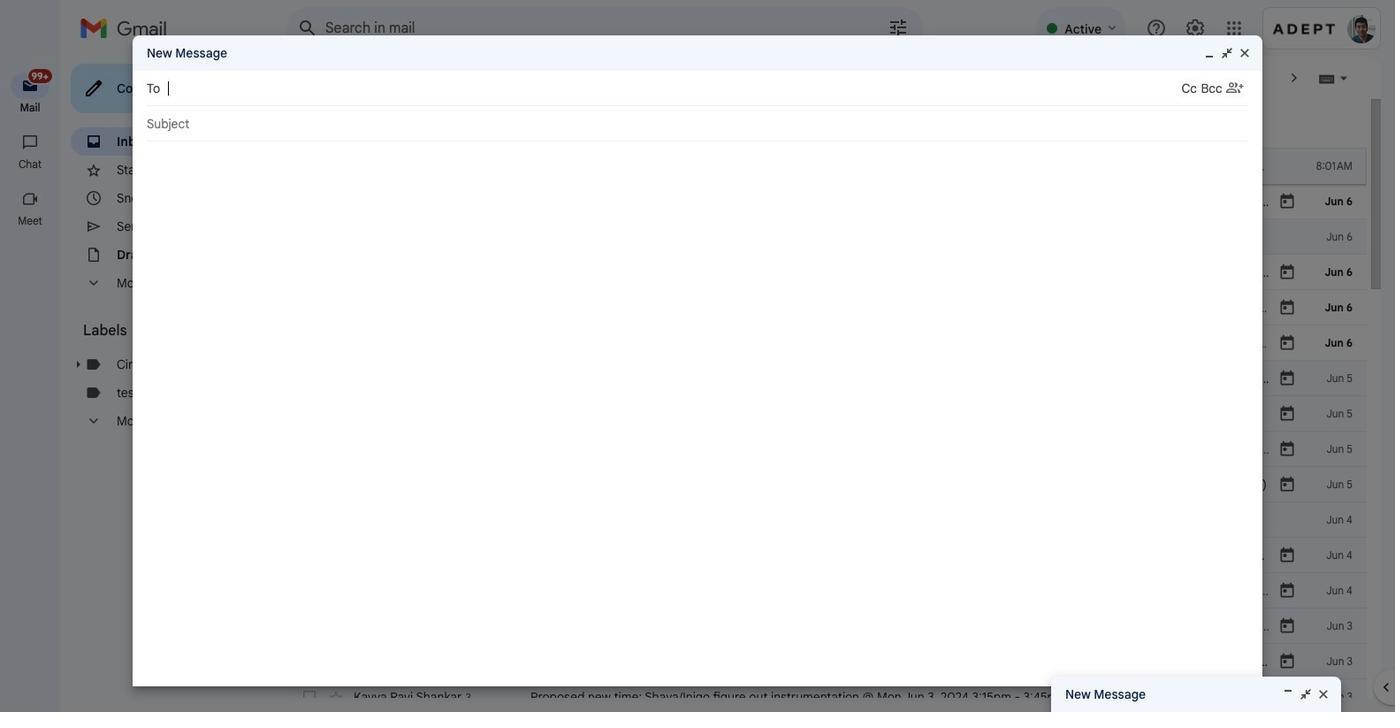 Task type: vqa. For each thing, say whether or not it's contained in the screenshot.
Who to the top
no



Task type: describe. For each thing, give the bounding box(es) containing it.
updates, 6 new messages, tab
[[734, 99, 957, 149]]

5 row from the top
[[287, 290, 1367, 326]]

13 row from the top
[[287, 573, 1367, 609]]

3 row from the top
[[287, 219, 1367, 255]]

gmail image
[[80, 11, 176, 46]]

15 row from the top
[[287, 644, 1367, 679]]

7 row from the top
[[287, 361, 1367, 396]]

9 row from the top
[[287, 432, 1367, 467]]

refresh image
[[354, 69, 371, 87]]

pop out image for close image
[[1221, 46, 1235, 60]]

older image
[[1286, 69, 1304, 87]]

2 row from the top
[[287, 184, 1367, 219]]

close image
[[1317, 687, 1331, 701]]

11 row from the top
[[287, 502, 1367, 538]]

8 row from the top
[[287, 396, 1367, 432]]

10 row from the top
[[287, 467, 1367, 502]]

1 row from the top
[[287, 149, 1367, 184]]

Subject field
[[147, 115, 1249, 133]]

primary tab
[[287, 99, 509, 149]]

16 row from the top
[[287, 679, 1367, 712]]

promotions tab
[[510, 99, 733, 149]]

4 row from the top
[[287, 255, 1367, 290]]



Task type: locate. For each thing, give the bounding box(es) containing it.
pop out image left close image
[[1221, 46, 1235, 60]]

search in mail image
[[292, 12, 324, 44]]

advanced search options image
[[881, 10, 916, 45]]

1 horizontal spatial minimize image
[[1282, 687, 1296, 701]]

navigation
[[0, 57, 62, 712]]

0 vertical spatial pop out image
[[1221, 46, 1235, 60]]

close image
[[1238, 46, 1252, 60]]

Search in mail search field
[[287, 7, 923, 50]]

6 row from the top
[[287, 326, 1367, 361]]

0 horizontal spatial pop out image
[[1221, 46, 1235, 60]]

minimize image left close image
[[1203, 46, 1217, 60]]

tab list
[[287, 99, 1367, 149]]

12 row from the top
[[287, 538, 1367, 573]]

row
[[287, 149, 1367, 184], [287, 184, 1367, 219], [287, 219, 1367, 255], [287, 255, 1367, 290], [287, 290, 1367, 326], [287, 326, 1367, 361], [287, 361, 1367, 396], [287, 396, 1367, 432], [287, 432, 1367, 467], [287, 467, 1367, 502], [287, 502, 1367, 538], [287, 538, 1367, 573], [287, 573, 1367, 609], [287, 609, 1367, 644], [287, 644, 1367, 679], [287, 679, 1367, 712]]

0 horizontal spatial minimize image
[[1203, 46, 1217, 60]]

dialog
[[133, 35, 1263, 686]]

heading
[[0, 101, 60, 115], [0, 157, 60, 172], [0, 214, 60, 228], [83, 322, 251, 340]]

14 row from the top
[[287, 609, 1367, 644]]

pop out image left close icon
[[1299, 687, 1314, 701]]

1 vertical spatial pop out image
[[1299, 687, 1314, 701]]

main content
[[287, 99, 1367, 712]]

minimize image left close icon
[[1282, 687, 1296, 701]]

pop out image for close icon
[[1299, 687, 1314, 701]]

minimize image for close icon
[[1282, 687, 1296, 701]]

1 vertical spatial minimize image
[[1282, 687, 1296, 701]]

1 horizontal spatial pop out image
[[1299, 687, 1314, 701]]

To recipients text field
[[168, 73, 1182, 104]]

minimize image for close image
[[1203, 46, 1217, 60]]

0 vertical spatial minimize image
[[1203, 46, 1217, 60]]

pop out image
[[1221, 46, 1235, 60], [1299, 687, 1314, 701]]

mail, 868 unread messages image
[[22, 73, 50, 90]]

minimize image
[[1203, 46, 1217, 60], [1282, 687, 1296, 701]]



